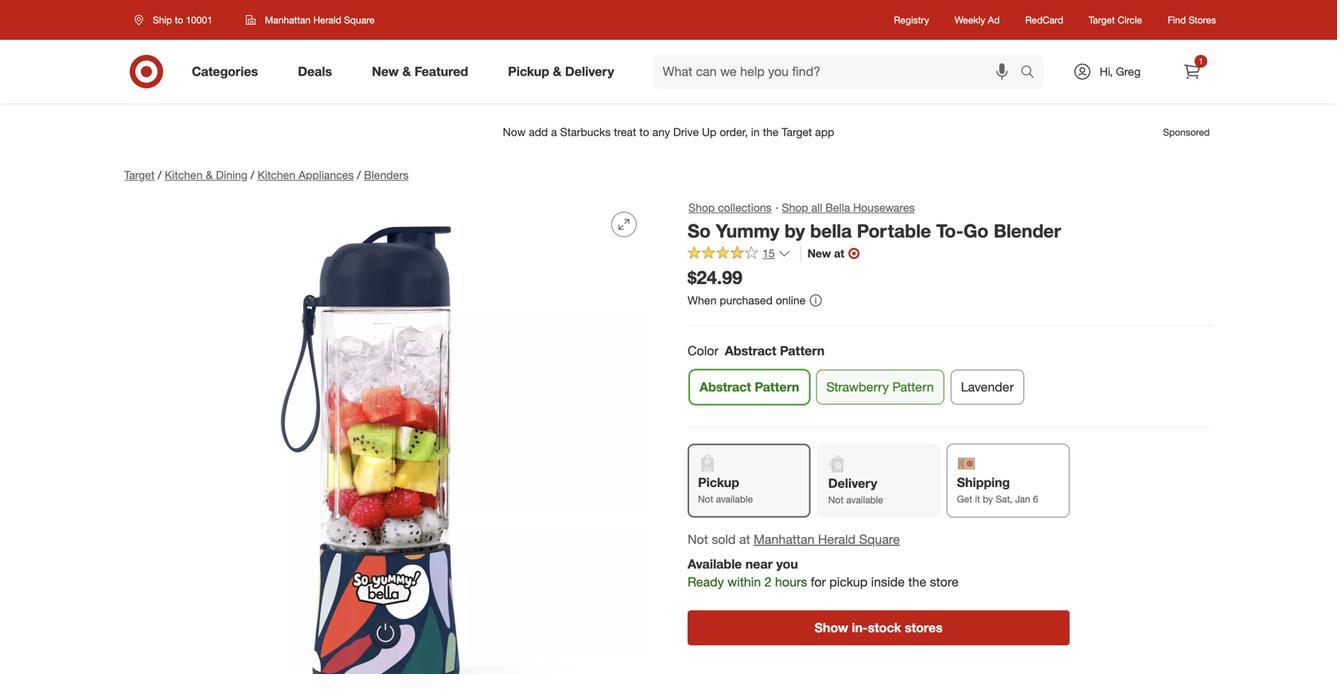 Task type: locate. For each thing, give the bounding box(es) containing it.
shop up so
[[689, 201, 715, 215]]

2 shop from the left
[[782, 201, 809, 215]]

deals
[[298, 64, 332, 79]]

1 shop from the left
[[689, 201, 715, 215]]

pickup
[[508, 64, 550, 79], [698, 475, 740, 490]]

at down bella
[[835, 247, 845, 261]]

/ left "blenders" "link"
[[357, 168, 361, 182]]

& for pickup
[[553, 64, 562, 79]]

by left bella
[[785, 220, 806, 242]]

deals link
[[284, 54, 352, 89]]

not for delivery
[[829, 494, 844, 506]]

0 horizontal spatial delivery
[[565, 64, 615, 79]]

available inside pickup not available
[[716, 493, 753, 505]]

sat,
[[996, 493, 1013, 505]]

kitchen right dining at left
[[258, 168, 296, 182]]

0 horizontal spatial by
[[785, 220, 806, 242]]

strawberry pattern
[[827, 379, 934, 395]]

online
[[776, 294, 806, 307]]

target link
[[124, 168, 155, 182]]

by right it
[[983, 493, 994, 505]]

new down bella
[[808, 247, 831, 261]]

1 horizontal spatial shop
[[782, 201, 809, 215]]

stores
[[905, 620, 943, 636]]

new & featured link
[[359, 54, 488, 89]]

herald up the available near you ready within 2 hours for pickup inside the store
[[819, 532, 856, 547]]

pattern for abstract pattern
[[755, 379, 800, 395]]

/ right 'target' link
[[158, 168, 162, 182]]

shop all bella housewares
[[782, 201, 915, 215]]

manhattan up you
[[754, 532, 815, 547]]

0 horizontal spatial available
[[716, 493, 753, 505]]

group
[[686, 342, 1214, 411]]

shipping
[[957, 475, 1011, 490]]

square up deals link
[[344, 14, 375, 26]]

1
[[1199, 56, 1204, 66]]

show
[[815, 620, 849, 636]]

hours
[[776, 575, 808, 590]]

not up manhattan herald square button on the bottom of page
[[829, 494, 844, 506]]

abstract
[[725, 343, 777, 359], [700, 379, 752, 395]]

&
[[403, 64, 411, 79], [553, 64, 562, 79], [206, 168, 213, 182]]

shop inside button
[[689, 201, 715, 215]]

3 / from the left
[[357, 168, 361, 182]]

search button
[[1014, 54, 1052, 92]]

1 vertical spatial delivery
[[829, 476, 878, 491]]

pattern
[[780, 343, 825, 359], [755, 379, 800, 395], [893, 379, 934, 395]]

manhattan inside dropdown button
[[265, 14, 311, 26]]

manhattan up 'deals'
[[265, 14, 311, 26]]

1 vertical spatial at
[[740, 532, 751, 547]]

available inside delivery not available
[[847, 494, 884, 506]]

/ right dining at left
[[251, 168, 255, 182]]

1 vertical spatial by
[[983, 493, 994, 505]]

1 horizontal spatial pickup
[[698, 475, 740, 490]]

go
[[964, 220, 989, 242]]

15 link
[[688, 246, 791, 264]]

1 / from the left
[[158, 168, 162, 182]]

0 horizontal spatial /
[[158, 168, 162, 182]]

herald
[[313, 14, 342, 26], [819, 532, 856, 547]]

delivery
[[565, 64, 615, 79], [829, 476, 878, 491]]

at right sold
[[740, 532, 751, 547]]

available up manhattan herald square button on the bottom of page
[[847, 494, 884, 506]]

not up sold
[[698, 493, 714, 505]]

0 horizontal spatial herald
[[313, 14, 342, 26]]

1 horizontal spatial new
[[808, 247, 831, 261]]

categories
[[192, 64, 258, 79]]

not inside pickup not available
[[698, 493, 714, 505]]

0 vertical spatial at
[[835, 247, 845, 261]]

near
[[746, 556, 773, 572]]

to
[[175, 14, 183, 26]]

pickup inside pickup not available
[[698, 475, 740, 490]]

target left kitchen & dining "link"
[[124, 168, 155, 182]]

by
[[785, 220, 806, 242], [983, 493, 994, 505]]

1 link
[[1175, 54, 1210, 89]]

0 vertical spatial square
[[344, 14, 375, 26]]

0 vertical spatial target
[[1089, 14, 1116, 26]]

2 horizontal spatial /
[[357, 168, 361, 182]]

shop
[[689, 201, 715, 215], [782, 201, 809, 215]]

at
[[835, 247, 845, 261], [740, 532, 751, 547]]

search
[[1014, 65, 1052, 81]]

kitchen right 'target' link
[[165, 168, 203, 182]]

pickup & delivery link
[[495, 54, 634, 89]]

manhattan
[[265, 14, 311, 26], [754, 532, 815, 547]]

1 vertical spatial herald
[[819, 532, 856, 547]]

1 horizontal spatial /
[[251, 168, 255, 182]]

1 horizontal spatial at
[[835, 247, 845, 261]]

find stores
[[1168, 14, 1217, 26]]

not
[[698, 493, 714, 505], [829, 494, 844, 506], [688, 532, 709, 547]]

0 horizontal spatial shop
[[689, 201, 715, 215]]

1 vertical spatial manhattan
[[754, 532, 815, 547]]

0 horizontal spatial pickup
[[508, 64, 550, 79]]

pattern down the color abstract pattern
[[755, 379, 800, 395]]

pattern down online
[[780, 343, 825, 359]]

so yummy by bella portable to-go blender , 1 of 10 image
[[124, 199, 650, 674]]

abstract up abstract pattern
[[725, 343, 777, 359]]

square up inside
[[860, 532, 900, 547]]

greg
[[1117, 65, 1141, 78]]

1 horizontal spatial square
[[860, 532, 900, 547]]

available
[[716, 493, 753, 505], [847, 494, 884, 506]]

0 horizontal spatial manhattan
[[265, 14, 311, 26]]

manhattan herald square
[[265, 14, 375, 26]]

abstract down color
[[700, 379, 752, 395]]

square inside dropdown button
[[344, 14, 375, 26]]

1 horizontal spatial by
[[983, 493, 994, 505]]

portable
[[857, 220, 932, 242]]

you
[[777, 556, 799, 572]]

blenders
[[364, 168, 409, 182]]

the
[[909, 575, 927, 590]]

0 vertical spatial new
[[372, 64, 399, 79]]

1 vertical spatial pickup
[[698, 475, 740, 490]]

so yummy by bella portable to-go blender
[[688, 220, 1062, 242]]

pickup for not
[[698, 475, 740, 490]]

1 vertical spatial abstract
[[700, 379, 752, 395]]

target
[[1089, 14, 1116, 26], [124, 168, 155, 182]]

1 horizontal spatial available
[[847, 494, 884, 506]]

kitchen appliances link
[[258, 168, 354, 182]]

stock
[[868, 620, 902, 636]]

not for pickup
[[698, 493, 714, 505]]

kitchen
[[165, 168, 203, 182], [258, 168, 296, 182]]

0 horizontal spatial &
[[206, 168, 213, 182]]

new left featured
[[372, 64, 399, 79]]

new at
[[808, 247, 845, 261]]

abstract pattern
[[700, 379, 800, 395]]

when purchased online
[[688, 294, 806, 307]]

1 horizontal spatial kitchen
[[258, 168, 296, 182]]

target circle link
[[1089, 13, 1143, 27]]

1 vertical spatial new
[[808, 247, 831, 261]]

1 kitchen from the left
[[165, 168, 203, 182]]

0 horizontal spatial square
[[344, 14, 375, 26]]

shop collections
[[689, 201, 772, 215]]

1 horizontal spatial herald
[[819, 532, 856, 547]]

delivery not available
[[829, 476, 884, 506]]

pattern right strawberry
[[893, 379, 934, 395]]

herald up deals link
[[313, 14, 342, 26]]

0 vertical spatial pickup
[[508, 64, 550, 79]]

new
[[372, 64, 399, 79], [808, 247, 831, 261]]

0 vertical spatial herald
[[313, 14, 342, 26]]

new for new & featured
[[372, 64, 399, 79]]

1 horizontal spatial target
[[1089, 14, 1116, 26]]

target for target / kitchen & dining / kitchen appliances / blenders
[[124, 168, 155, 182]]

for
[[811, 575, 826, 590]]

not inside delivery not available
[[829, 494, 844, 506]]

0 horizontal spatial target
[[124, 168, 155, 182]]

1 horizontal spatial &
[[403, 64, 411, 79]]

1 horizontal spatial manhattan
[[754, 532, 815, 547]]

0 horizontal spatial kitchen
[[165, 168, 203, 182]]

collections
[[718, 201, 772, 215]]

target left the circle
[[1089, 14, 1116, 26]]

1 vertical spatial target
[[124, 168, 155, 182]]

shop left the all
[[782, 201, 809, 215]]

0 vertical spatial delivery
[[565, 64, 615, 79]]

to-
[[937, 220, 964, 242]]

dining
[[216, 168, 248, 182]]

1 horizontal spatial delivery
[[829, 476, 878, 491]]

square
[[344, 14, 375, 26], [860, 532, 900, 547]]

0 vertical spatial manhattan
[[265, 14, 311, 26]]

0 horizontal spatial new
[[372, 64, 399, 79]]

available up sold
[[716, 493, 753, 505]]

2 horizontal spatial &
[[553, 64, 562, 79]]

pattern for strawberry pattern
[[893, 379, 934, 395]]



Task type: describe. For each thing, give the bounding box(es) containing it.
store
[[930, 575, 959, 590]]

color abstract pattern
[[688, 343, 825, 359]]

shop for shop all bella housewares
[[782, 201, 809, 215]]

herald inside dropdown button
[[313, 14, 342, 26]]

abstract pattern link
[[690, 370, 810, 405]]

bella
[[811, 220, 852, 242]]

categories link
[[178, 54, 278, 89]]

hi,
[[1100, 65, 1113, 78]]

ad
[[988, 14, 1000, 26]]

advertisement region
[[111, 113, 1226, 151]]

blenders link
[[364, 168, 409, 182]]

target for target circle
[[1089, 14, 1116, 26]]

shipping get it by sat, jan 6
[[957, 475, 1039, 505]]

jan
[[1016, 493, 1031, 505]]

featured
[[415, 64, 468, 79]]

kitchen & dining link
[[165, 168, 248, 182]]

2 kitchen from the left
[[258, 168, 296, 182]]

registry link
[[894, 13, 930, 27]]

target circle
[[1089, 14, 1143, 26]]

bella
[[826, 201, 851, 215]]

0 vertical spatial by
[[785, 220, 806, 242]]

registry
[[894, 14, 930, 26]]

sold
[[712, 532, 736, 547]]

1 vertical spatial square
[[860, 532, 900, 547]]

show in-stock stores
[[815, 620, 943, 636]]

purchased
[[720, 294, 773, 307]]

appliances
[[299, 168, 354, 182]]

$24.99
[[688, 267, 743, 289]]

2
[[765, 575, 772, 590]]

redcard
[[1026, 14, 1064, 26]]

group containing color
[[686, 342, 1214, 411]]

show in-stock stores button
[[688, 611, 1070, 646]]

pickup & delivery
[[508, 64, 615, 79]]

available
[[688, 556, 742, 572]]

housewares
[[854, 201, 915, 215]]

available for pickup
[[716, 493, 753, 505]]

circle
[[1118, 14, 1143, 26]]

not sold at manhattan herald square
[[688, 532, 900, 547]]

0 horizontal spatial at
[[740, 532, 751, 547]]

color
[[688, 343, 719, 359]]

new for new at
[[808, 247, 831, 261]]

2 / from the left
[[251, 168, 255, 182]]

lavender
[[961, 379, 1014, 395]]

so
[[688, 220, 711, 242]]

blender
[[994, 220, 1062, 242]]

weekly ad link
[[955, 13, 1000, 27]]

ship
[[153, 14, 172, 26]]

manhattan herald square button
[[236, 6, 385, 34]]

strawberry pattern link
[[816, 370, 945, 405]]

10001
[[186, 14, 213, 26]]

all
[[812, 201, 823, 215]]

What can we help you find? suggestions appear below search field
[[654, 54, 1025, 89]]

delivery inside delivery not available
[[829, 476, 878, 491]]

0 vertical spatial abstract
[[725, 343, 777, 359]]

hi, greg
[[1100, 65, 1141, 78]]

find stores link
[[1168, 13, 1217, 27]]

pickup
[[830, 575, 868, 590]]

pickup for &
[[508, 64, 550, 79]]

not left sold
[[688, 532, 709, 547]]

strawberry
[[827, 379, 889, 395]]

6
[[1033, 493, 1039, 505]]

ship to 10001 button
[[124, 6, 229, 34]]

new & featured
[[372, 64, 468, 79]]

by inside shipping get it by sat, jan 6
[[983, 493, 994, 505]]

available near you ready within 2 hours for pickup inside the store
[[688, 556, 959, 590]]

redcard link
[[1026, 13, 1064, 27]]

weekly
[[955, 14, 986, 26]]

when
[[688, 294, 717, 307]]

shop collections button
[[688, 199, 773, 217]]

15
[[763, 247, 775, 261]]

shop for shop collections
[[689, 201, 715, 215]]

ready
[[688, 575, 724, 590]]

stores
[[1189, 14, 1217, 26]]

get
[[957, 493, 973, 505]]

find
[[1168, 14, 1187, 26]]

in-
[[852, 620, 868, 636]]

lavender link
[[951, 370, 1025, 405]]

manhattan herald square button
[[754, 531, 900, 549]]

inside
[[872, 575, 905, 590]]

weekly ad
[[955, 14, 1000, 26]]

ship to 10001
[[153, 14, 213, 26]]

within
[[728, 575, 761, 590]]

it
[[976, 493, 981, 505]]

available for delivery
[[847, 494, 884, 506]]

& for new
[[403, 64, 411, 79]]

pickup not available
[[698, 475, 753, 505]]



Task type: vqa. For each thing, say whether or not it's contained in the screenshot.
Deep Scoop Neck
no



